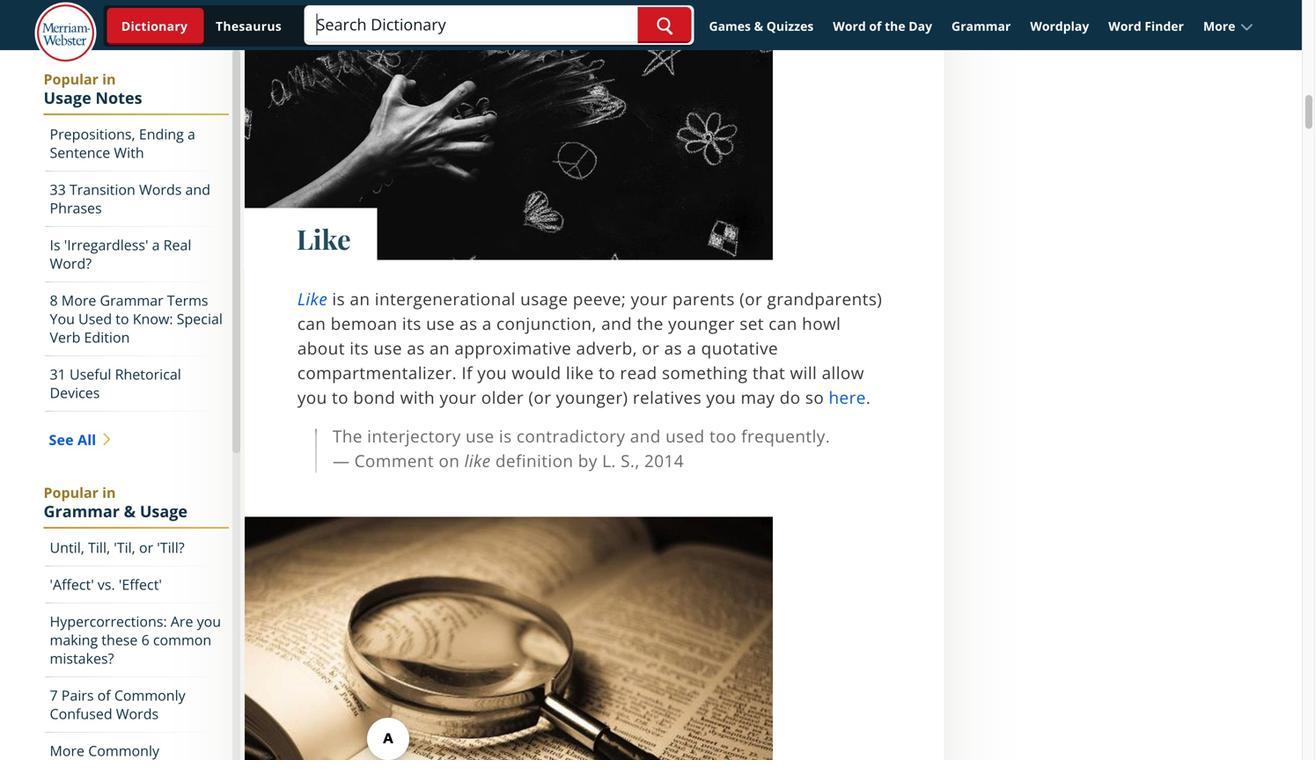 Task type: vqa. For each thing, say whether or not it's contained in the screenshot.
New
no



Task type: locate. For each thing, give the bounding box(es) containing it.
1 horizontal spatial word
[[1109, 18, 1142, 34]]

to
[[116, 310, 129, 328], [599, 362, 616, 384], [332, 386, 349, 409]]

like up younger)
[[566, 362, 594, 384]]

use down older
[[466, 425, 495, 448]]

here
[[829, 386, 866, 409]]

1 horizontal spatial to
[[332, 386, 349, 409]]

parents
[[673, 288, 735, 310]]

a left real in the top of the page
[[152, 236, 160, 254]]

1 vertical spatial or
[[139, 538, 153, 557]]

1 word from the left
[[833, 18, 866, 34]]

1 horizontal spatial usage
[[140, 501, 188, 523]]

0 vertical spatial &
[[754, 18, 764, 34]]

0 vertical spatial in
[[102, 70, 116, 88]]

in inside popular in grammar & usage
[[102, 483, 116, 502]]

7 pairs of commonly confused words link
[[45, 678, 229, 734]]

1 popular from the top
[[44, 70, 99, 88]]

is inside the interjectory use is contradictory and used too frequently. — comment on like definition by l. s., 2014
[[499, 425, 512, 448]]

0 vertical spatial words
[[139, 180, 182, 199]]

you right are
[[197, 612, 221, 631]]

2 vertical spatial and
[[630, 425, 661, 448]]

to right the used
[[116, 310, 129, 328]]

word finder link
[[1101, 10, 1192, 42]]

contradictory
[[517, 425, 626, 448]]

by
[[578, 450, 598, 472]]

notes
[[95, 87, 142, 109]]

0 vertical spatial its
[[402, 312, 422, 335]]

word finder
[[1109, 18, 1184, 34]]

2 horizontal spatial use
[[466, 425, 495, 448]]

the left day on the top right of page
[[885, 18, 906, 34]]

words right confused
[[116, 705, 159, 724]]

popular for usage
[[44, 70, 99, 88]]

and up 'adverb,'
[[602, 312, 632, 335]]

you down something
[[707, 386, 736, 409]]

older
[[481, 386, 524, 409]]

0 vertical spatial more
[[1204, 18, 1236, 34]]

usage up 'till?
[[140, 501, 188, 523]]

0 horizontal spatial can
[[297, 312, 326, 335]]

0 horizontal spatial use
[[374, 337, 402, 360]]

in for &
[[102, 483, 116, 502]]

as down younger on the right of the page
[[665, 337, 682, 360]]

1 vertical spatial popular
[[44, 483, 99, 502]]

0 vertical spatial grammar
[[952, 18, 1011, 34]]

0 vertical spatial use
[[426, 312, 455, 335]]

quotative
[[702, 337, 778, 360]]

popular in usage notes
[[44, 70, 142, 109]]

more
[[1204, 18, 1236, 34], [61, 291, 96, 310]]

'irregardless'
[[64, 236, 148, 254]]

0 horizontal spatial of
[[97, 686, 111, 705]]

here .
[[829, 386, 871, 409]]

1 vertical spatial an
[[430, 337, 450, 360]]

word for word of the day
[[833, 18, 866, 34]]

so
[[806, 386, 824, 409]]

(or
[[740, 288, 763, 310], [529, 386, 552, 409]]

0 horizontal spatial to
[[116, 310, 129, 328]]

useful
[[70, 365, 111, 384]]

0 vertical spatial usage
[[44, 87, 91, 109]]

1 vertical spatial grammar
[[100, 291, 163, 310]]

more right the 8
[[61, 291, 96, 310]]

an up bemoan on the left top
[[350, 288, 370, 310]]

words down with
[[139, 180, 182, 199]]

1 horizontal spatial the
[[885, 18, 906, 34]]

—
[[333, 450, 350, 472]]

& right 'games'
[[754, 18, 764, 34]]

1 vertical spatial the
[[637, 312, 664, 335]]

is right like link
[[332, 288, 345, 310]]

use up the compartmentalizer.
[[374, 337, 402, 360]]

1 vertical spatial words
[[116, 705, 159, 724]]

1 vertical spatial of
[[97, 686, 111, 705]]

words
[[139, 180, 182, 199], [116, 705, 159, 724]]

1 vertical spatial use
[[374, 337, 402, 360]]

prepositions,
[[50, 125, 135, 144]]

word inside 'link'
[[833, 18, 866, 34]]

0 horizontal spatial usage
[[44, 87, 91, 109]]

or right 'til,
[[139, 538, 153, 557]]

popular in grammar & usage
[[44, 483, 188, 523]]

word right quizzes on the right top of page
[[833, 18, 866, 34]]

word for word finder
[[1109, 18, 1142, 34]]

usage
[[44, 87, 91, 109], [140, 501, 188, 523]]

2 horizontal spatial to
[[599, 362, 616, 384]]

see all link
[[44, 421, 229, 460]]

its down bemoan on the left top
[[350, 337, 369, 360]]

relatives
[[633, 386, 702, 409]]

usage up prepositions,
[[44, 87, 91, 109]]

too
[[710, 425, 737, 448]]

2 vertical spatial to
[[332, 386, 349, 409]]

popular
[[44, 70, 99, 88], [44, 483, 99, 502]]

or up read at the left
[[642, 337, 660, 360]]

know:
[[133, 310, 173, 328]]

0 vertical spatial the
[[885, 18, 906, 34]]

0 vertical spatial like
[[566, 362, 594, 384]]

of right pairs at the bottom left
[[97, 686, 111, 705]]

bond
[[353, 386, 396, 409]]

1 vertical spatial (or
[[529, 386, 552, 409]]

2 vertical spatial grammar
[[44, 501, 120, 523]]

its
[[402, 312, 422, 335], [350, 337, 369, 360]]

word of the day
[[833, 18, 933, 34]]

or inside the is an intergenerational usage peeve; your parents (or grandparents) can bemoan its use as a conjunction, and the younger set can howl about its use as an approximative adverb, or as a quotative compartmentalizer. if you would like to read something that will allow you to bond with your older (or younger) relatives you may do so
[[642, 337, 660, 360]]

grammar inside popular in grammar & usage
[[44, 501, 120, 523]]

like right on
[[465, 450, 491, 472]]

and inside the is an intergenerational usage peeve; your parents (or grandparents) can bemoan its use as a conjunction, and the younger set can howl about its use as an approximative adverb, or as a quotative compartmentalizer. if you would like to read something that will allow you to bond with your older (or younger) relatives you may do so
[[602, 312, 632, 335]]

grammar up until,
[[44, 501, 120, 523]]

more right finder
[[1204, 18, 1236, 34]]

popular for grammar
[[44, 483, 99, 502]]

1 horizontal spatial as
[[460, 312, 478, 335]]

the
[[333, 425, 363, 448]]

like up about at the top of the page
[[297, 288, 328, 310]]

popular down see all
[[44, 483, 99, 502]]

a right ending
[[188, 125, 195, 144]]

wordplay
[[1031, 18, 1090, 34]]

the
[[885, 18, 906, 34], [637, 312, 664, 335]]

(or up set
[[740, 288, 763, 310]]

0 vertical spatial your
[[631, 288, 668, 310]]

1 horizontal spatial &
[[754, 18, 764, 34]]

8
[[50, 291, 58, 310]]

like up like link
[[297, 221, 351, 257]]

0 vertical spatial an
[[350, 288, 370, 310]]

ending
[[139, 125, 184, 144]]

1 horizontal spatial more
[[1204, 18, 1236, 34]]

something
[[662, 362, 748, 384]]

1 horizontal spatial an
[[430, 337, 450, 360]]

as up the compartmentalizer.
[[407, 337, 425, 360]]

use down the intergenerational
[[426, 312, 455, 335]]

as down the intergenerational
[[460, 312, 478, 335]]

is up definition
[[499, 425, 512, 448]]

1 vertical spatial is
[[499, 425, 512, 448]]

word left finder
[[1109, 18, 1142, 34]]

&
[[754, 18, 764, 34], [124, 501, 136, 523]]

0 horizontal spatial or
[[139, 538, 153, 557]]

frequently.
[[742, 425, 830, 448]]

of inside word of the day 'link'
[[869, 18, 882, 34]]

1 horizontal spatial of
[[869, 18, 882, 34]]

0 horizontal spatial like
[[465, 450, 491, 472]]

0 vertical spatial to
[[116, 310, 129, 328]]

2 word from the left
[[1109, 18, 1142, 34]]

and up "s.,"
[[630, 425, 661, 448]]

1 vertical spatial your
[[440, 386, 477, 409]]

0 horizontal spatial the
[[637, 312, 664, 335]]

1 vertical spatial and
[[602, 312, 632, 335]]

special
[[177, 310, 223, 328]]

can down like link
[[297, 312, 326, 335]]

an down the intergenerational
[[430, 337, 450, 360]]

to down 'adverb,'
[[599, 362, 616, 384]]

0 horizontal spatial more
[[61, 291, 96, 310]]

of left day on the top right of page
[[869, 18, 882, 34]]

0 horizontal spatial is
[[332, 288, 345, 310]]

games & quizzes
[[709, 18, 814, 34]]

here link
[[829, 386, 866, 409]]

your right peeve;
[[631, 288, 668, 310]]

confused
[[50, 705, 112, 724]]

younger
[[668, 312, 735, 335]]

0 vertical spatial like
[[297, 221, 351, 257]]

2 vertical spatial use
[[466, 425, 495, 448]]

terms
[[167, 291, 208, 310]]

0 horizontal spatial word
[[833, 18, 866, 34]]

0 vertical spatial popular
[[44, 70, 99, 88]]

like inside the is an intergenerational usage peeve; your parents (or grandparents) can bemoan its use as a conjunction, and the younger set can howl about its use as an approximative adverb, or as a quotative compartmentalizer. if you would like to read something that will allow you to bond with your older (or younger) relatives you may do so
[[566, 362, 594, 384]]

1 horizontal spatial or
[[642, 337, 660, 360]]

can right set
[[769, 312, 798, 335]]

popular inside popular in grammar & usage
[[44, 483, 99, 502]]

grammar inside 8 more grammar terms you used to know: special verb edition
[[100, 291, 163, 310]]

your down if
[[440, 386, 477, 409]]

use inside the interjectory use is contradictory and used too frequently. — comment on like definition by l. s., 2014
[[466, 425, 495, 448]]

grammar up edition
[[100, 291, 163, 310]]

2 in from the top
[[102, 483, 116, 502]]

hypercorrections: are you making these 6 common mistakes?
[[50, 612, 221, 668]]

grammar right day on the top right of page
[[952, 18, 1011, 34]]

and up real in the top of the page
[[185, 180, 210, 199]]

in
[[102, 70, 116, 88], [102, 483, 116, 502]]

1 vertical spatial to
[[599, 362, 616, 384]]

a
[[188, 125, 195, 144], [152, 236, 160, 254], [482, 312, 492, 335], [687, 337, 697, 360]]

until,
[[50, 538, 84, 557]]

alt 5a6f8de42cce6 image
[[245, 0, 773, 260]]

quizzes
[[767, 18, 814, 34]]

0 horizontal spatial &
[[124, 501, 136, 523]]

popular inside popular in usage notes
[[44, 70, 99, 88]]

on
[[439, 450, 460, 472]]

0 horizontal spatial as
[[407, 337, 425, 360]]

the up 'adverb,'
[[637, 312, 664, 335]]

1 vertical spatial like
[[465, 450, 491, 472]]

are
[[171, 612, 193, 631]]

& up 'til,
[[124, 501, 136, 523]]

in up prepositions,
[[102, 70, 116, 88]]

1 vertical spatial in
[[102, 483, 116, 502]]

the inside word of the day 'link'
[[885, 18, 906, 34]]

merriam-webster logo link
[[35, 2, 96, 65]]

0 vertical spatial or
[[642, 337, 660, 360]]

1 vertical spatial more
[[61, 291, 96, 310]]

0 vertical spatial and
[[185, 180, 210, 199]]

adverb,
[[576, 337, 638, 360]]

1 in from the top
[[102, 70, 116, 88]]

in up until, till, 'til, or 'till?
[[102, 483, 116, 502]]

till,
[[88, 538, 110, 557]]

8 more grammar terms you used to know: special verb edition link
[[45, 283, 229, 357]]

0 vertical spatial is
[[332, 288, 345, 310]]

0 vertical spatial of
[[869, 18, 882, 34]]

1 horizontal spatial can
[[769, 312, 798, 335]]

or
[[642, 337, 660, 360], [139, 538, 153, 557]]

read
[[620, 362, 657, 384]]

(or down would
[[529, 386, 552, 409]]

2 popular from the top
[[44, 483, 99, 502]]

1 horizontal spatial like
[[566, 362, 594, 384]]

your
[[631, 288, 668, 310], [440, 386, 477, 409]]

l.
[[602, 450, 616, 472]]

is
[[50, 236, 60, 254]]

33
[[50, 180, 66, 199]]

like
[[297, 221, 351, 257], [297, 288, 328, 310]]

real
[[164, 236, 191, 254]]

0 vertical spatial (or
[[740, 288, 763, 310]]

in for notes
[[102, 70, 116, 88]]

1 horizontal spatial is
[[499, 425, 512, 448]]

to inside 8 more grammar terms you used to know: special verb edition
[[116, 310, 129, 328]]

in inside popular in usage notes
[[102, 70, 116, 88]]

like
[[566, 362, 594, 384], [465, 450, 491, 472]]

popular down merriam-webster logo "link"
[[44, 70, 99, 88]]

its down the intergenerational
[[402, 312, 422, 335]]

see all
[[49, 431, 96, 450]]

1 horizontal spatial use
[[426, 312, 455, 335]]

0 horizontal spatial an
[[350, 288, 370, 310]]

rhetorical
[[115, 365, 181, 384]]

0 horizontal spatial its
[[350, 337, 369, 360]]

word of the day link
[[825, 10, 941, 42]]

1 vertical spatial usage
[[140, 501, 188, 523]]

a inside is 'irregardless' a real word?
[[152, 236, 160, 254]]

1 vertical spatial &
[[124, 501, 136, 523]]

to left bond
[[332, 386, 349, 409]]

as
[[460, 312, 478, 335], [407, 337, 425, 360], [665, 337, 682, 360]]



Task type: describe. For each thing, give the bounding box(es) containing it.
verb
[[50, 328, 80, 347]]

you down about at the top of the page
[[297, 386, 327, 409]]

31 useful rhetorical devices link
[[45, 357, 229, 412]]

more inside dropdown button
[[1204, 18, 1236, 34]]

prepositions, ending a sentence with
[[50, 125, 195, 162]]

8 more grammar terms you used to know: special verb edition
[[50, 291, 223, 347]]

hypercorrections: are you making these 6 common mistakes? link
[[45, 604, 229, 678]]

and inside the interjectory use is contradictory and used too frequently. — comment on like definition by l. s., 2014
[[630, 425, 661, 448]]

used
[[78, 310, 112, 328]]

definition
[[496, 450, 574, 472]]

you inside hypercorrections: are you making these 6 common mistakes?
[[197, 612, 221, 631]]

grandparents)
[[767, 288, 883, 310]]

phrases
[[50, 199, 102, 218]]

words inside 7 pairs of commonly confused words
[[116, 705, 159, 724]]

31
[[50, 365, 66, 384]]

1 horizontal spatial its
[[402, 312, 422, 335]]

mistakes?
[[50, 649, 114, 668]]

grammar for &
[[44, 501, 120, 523]]

7
[[50, 686, 58, 705]]

a down younger on the right of the page
[[687, 337, 697, 360]]

merriam webster - established 1828 image
[[35, 2, 96, 65]]

making
[[50, 631, 98, 650]]

& inside popular in grammar & usage
[[124, 501, 136, 523]]

intergenerational
[[375, 288, 516, 310]]

2 can from the left
[[769, 312, 798, 335]]

like link
[[297, 288, 328, 310]]

'affect' vs. 'effect'
[[50, 575, 162, 594]]

interjectory
[[367, 425, 461, 448]]

finder
[[1145, 18, 1184, 34]]

you right if
[[477, 362, 507, 384]]

usage inside popular in usage notes
[[44, 87, 91, 109]]

all
[[77, 431, 96, 450]]

s.,
[[621, 450, 640, 472]]

used
[[666, 425, 705, 448]]

word?
[[50, 254, 92, 273]]

wordplay link
[[1023, 10, 1097, 42]]

set
[[740, 312, 764, 335]]

usage
[[521, 288, 568, 310]]

.
[[866, 386, 871, 409]]

is inside the is an intergenerational usage peeve; your parents (or grandparents) can bemoan its use as a conjunction, and the younger set can howl about its use as an approximative adverb, or as a quotative compartmentalizer. if you would like to read something that will allow you to bond with your older (or younger) relatives you may do so
[[332, 288, 345, 310]]

younger)
[[556, 386, 628, 409]]

7 pairs of commonly confused words
[[50, 686, 186, 724]]

1 horizontal spatial your
[[631, 288, 668, 310]]

0 horizontal spatial your
[[440, 386, 477, 409]]

is 'irregardless' a real word?
[[50, 236, 191, 273]]

if
[[462, 362, 473, 384]]

devices
[[50, 383, 100, 402]]

allow
[[822, 362, 865, 384]]

is 'irregardless' a real word? link
[[45, 227, 229, 283]]

1 can from the left
[[297, 312, 326, 335]]

1 vertical spatial its
[[350, 337, 369, 360]]

do
[[780, 386, 801, 409]]

transition
[[70, 180, 135, 199]]

the inside the is an intergenerational usage peeve; your parents (or grandparents) can bemoan its use as a conjunction, and the younger set can howl about its use as an approximative adverb, or as a quotative compartmentalizer. if you would like to read something that will allow you to bond with your older (or younger) relatives you may do so
[[637, 312, 664, 335]]

'til,
[[114, 538, 135, 557]]

with
[[400, 386, 435, 409]]

more inside 8 more grammar terms you used to know: special verb edition
[[61, 291, 96, 310]]

words inside the 33 transition words and phrases
[[139, 180, 182, 199]]

1 horizontal spatial (or
[[740, 288, 763, 310]]

of inside 7 pairs of commonly confused words
[[97, 686, 111, 705]]

these
[[102, 631, 138, 650]]

common
[[153, 631, 212, 650]]

6
[[141, 631, 149, 650]]

that
[[753, 362, 786, 384]]

search word image
[[656, 17, 673, 35]]

a inside the prepositions, ending a sentence with
[[188, 125, 195, 144]]

open dictionary with magnifying glass image
[[245, 517, 773, 761]]

peeve;
[[573, 288, 626, 310]]

will
[[790, 362, 817, 384]]

more button
[[1196, 10, 1262, 42]]

approximative
[[455, 337, 572, 360]]

games
[[709, 18, 751, 34]]

the interjectory use is contradictory and used too frequently. — comment on like definition by l. s., 2014
[[333, 425, 830, 472]]

is an intergenerational usage peeve; your parents (or grandparents) can bemoan its use as a conjunction, and the younger set can howl about its use as an approximative adverb, or as a quotative compartmentalizer. if you would like to read something that will allow you to bond with your older (or younger) relatives you may do so
[[297, 288, 883, 409]]

pairs
[[61, 686, 94, 705]]

about
[[297, 337, 345, 360]]

'affect'
[[50, 575, 94, 594]]

commonly
[[114, 686, 186, 705]]

33 transition words and phrases link
[[45, 172, 229, 227]]

conjunction,
[[497, 312, 597, 335]]

Search search field
[[306, 7, 692, 43]]

2 horizontal spatial as
[[665, 337, 682, 360]]

until, till, 'til, or 'till? link
[[45, 530, 229, 567]]

grammar for terms
[[100, 291, 163, 310]]

games & quizzes link
[[701, 10, 822, 42]]

may
[[741, 386, 775, 409]]

comment
[[354, 450, 434, 472]]

you
[[50, 310, 75, 328]]

0 horizontal spatial (or
[[529, 386, 552, 409]]

grammar link
[[944, 10, 1019, 42]]

sentence
[[50, 143, 110, 162]]

31 useful rhetorical devices
[[50, 365, 181, 402]]

bemoan
[[331, 312, 398, 335]]

would
[[512, 362, 561, 384]]

1 vertical spatial like
[[297, 288, 328, 310]]

'effect'
[[119, 575, 162, 594]]

howl
[[802, 312, 841, 335]]

with
[[114, 143, 144, 162]]

33 transition words and phrases
[[50, 180, 210, 218]]

and inside the 33 transition words and phrases
[[185, 180, 210, 199]]

a up approximative
[[482, 312, 492, 335]]

compartmentalizer.
[[297, 362, 457, 384]]

like inside the interjectory use is contradictory and used too frequently. — comment on like definition by l. s., 2014
[[465, 450, 491, 472]]

see
[[49, 431, 74, 450]]

toggle search dictionary/thesaurus image
[[107, 8, 204, 45]]

usage inside popular in grammar & usage
[[140, 501, 188, 523]]

2014
[[645, 450, 684, 472]]



